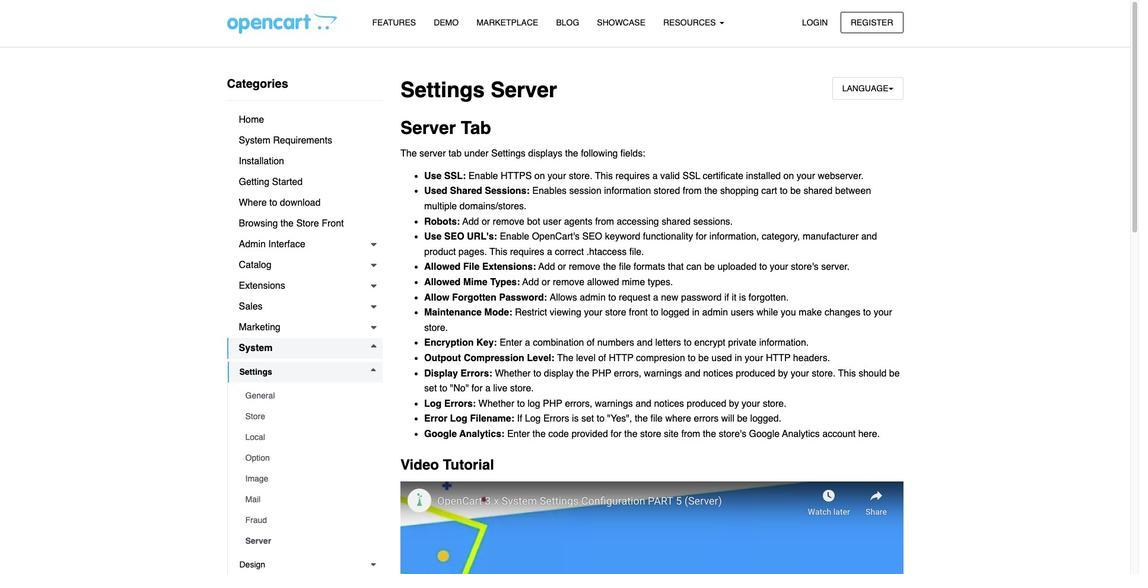 Task type: describe. For each thing, give the bounding box(es) containing it.
level:
[[527, 353, 555, 364]]

that
[[668, 262, 684, 273]]

to right changes
[[863, 307, 871, 318]]

server.
[[821, 262, 850, 273]]

analytics
[[782, 429, 820, 440]]

accessing
[[617, 216, 659, 227]]

your right changes
[[874, 307, 892, 318]]

general
[[245, 391, 275, 400]]

shopping
[[720, 186, 759, 197]]

compresion
[[636, 353, 685, 364]]

front
[[629, 307, 648, 318]]

your up enables
[[548, 171, 566, 181]]

0 horizontal spatial or
[[482, 216, 490, 227]]

is inside the allowed file extensions: add or remove the file formats that can be uploaded to your store's server. allowed mime types: add or remove allowed mime types. allow forgotten password: allows admin to request a new password if it is forgotten.
[[739, 292, 746, 303]]

2 vertical spatial add
[[522, 277, 539, 288]]

to down 'display'
[[440, 383, 447, 394]]

sales link
[[227, 297, 383, 317]]

browsing
[[239, 218, 278, 229]]

marketing link
[[227, 317, 383, 338]]

0 horizontal spatial of
[[587, 338, 595, 348]]

encryption
[[424, 338, 474, 348]]

types.
[[648, 277, 673, 288]]

store. up session
[[569, 171, 593, 181]]

to up provided
[[597, 414, 605, 424]]

manufacturer
[[803, 231, 859, 242]]

use for use seo url's:
[[424, 231, 442, 242]]

this inside enable opencart's seo keyword functionality for information, category, manufacturer and product pages. this requires a correct .htaccess file.
[[490, 247, 507, 257]]

store. up log
[[510, 383, 534, 394]]

the left code
[[533, 429, 546, 440]]

the inside the allowed file extensions: add or remove the file formats that can be uploaded to your store's server. allowed mime types: add or remove allowed mime types. allow forgotten password: allows admin to request a new password if it is forgotten.
[[603, 262, 616, 273]]

server for server tab
[[400, 118, 456, 138]]

a inside whether to display the php errors, warnings and notices produced by your store. this should be set to "no" for a live store.
[[485, 383, 491, 394]]

user
[[543, 216, 561, 227]]

and inside whether to display the php errors, warnings and notices produced by your store. this should be set to "no" for a live store.
[[685, 368, 701, 379]]

php inside whether to display the php errors, warnings and notices produced by your store. this should be set to "no" for a live store.
[[592, 368, 611, 379]]

0 vertical spatial add
[[462, 216, 479, 227]]

the right displays
[[565, 148, 578, 159]]

use seo url's:
[[424, 231, 500, 242]]

enter inside log errors: whether to log php errors, warnings and notices produced by your store. error log filename: if log errors is set to "yes", the file where errors will be logged. google analytics: enter the code provided for the store site from the store's google analytics account here.
[[507, 429, 530, 440]]

formats
[[634, 262, 665, 273]]

server link
[[233, 531, 383, 552]]

make
[[799, 307, 822, 318]]

catalog link
[[227, 255, 383, 276]]

the right "yes",
[[635, 414, 648, 424]]

notices inside whether to display the php errors, warnings and notices produced by your store. this should be set to "no" for a live store.
[[703, 368, 733, 379]]

the inside whether to display the php errors, warnings and notices produced by your store. this should be set to "no" for a live store.
[[576, 368, 589, 379]]

https
[[501, 171, 532, 181]]

robots: add or remove bot user agents from accessing shared sessions.
[[424, 216, 733, 227]]

system link
[[227, 338, 383, 359]]

restrict viewing your store front to logged in admin users while you make changes to your store.
[[424, 307, 892, 333]]

allowed file extensions: add or remove the file formats that can be uploaded to your store's server. allowed mime types: add or remove allowed mime types. allow forgotten password: allows admin to request a new password if it is forgotten.
[[424, 262, 850, 303]]

settings server
[[400, 78, 557, 102]]

your inside the allowed file extensions: add or remove the file formats that can be uploaded to your store's server. allowed mime types: add or remove allowed mime types. allow forgotten password: allows admin to request a new password if it is forgotten.
[[770, 262, 788, 273]]

server for "server" link
[[245, 536, 271, 546]]

home
[[239, 115, 264, 125]]

under
[[464, 148, 489, 159]]

used
[[424, 186, 447, 197]]

category,
[[762, 231, 800, 242]]

site
[[664, 429, 679, 440]]

1 on from the left
[[534, 171, 545, 181]]

be inside encryption key: enter a combination of numbers and letters to encrypt private information. outpout compression level: the level of http compresion to be used in your http headers.
[[698, 353, 709, 364]]

to right "where"
[[269, 198, 277, 208]]

if
[[724, 292, 729, 303]]

the inside encryption key: enter a combination of numbers and letters to encrypt private information. outpout compression level: the level of http compresion to be used in your http headers.
[[557, 353, 574, 364]]

fields:
[[621, 148, 645, 159]]

your right viewing
[[584, 307, 603, 318]]

allow
[[424, 292, 450, 303]]

errors, inside whether to display the php errors, warnings and notices produced by your store. this should be set to "no" for a live store.
[[614, 368, 641, 379]]

from inside enables session information stored from the shopping cart to be shared between multiple domains/stores.
[[683, 186, 702, 197]]

produced inside whether to display the php errors, warnings and notices produced by your store. this should be set to "no" for a live store.
[[736, 368, 775, 379]]

to right uploaded at the right top
[[759, 262, 767, 273]]

settings link
[[228, 362, 383, 383]]

your inside log errors: whether to log php errors, warnings and notices produced by your store. error log filename: if log errors is set to "yes", the file where errors will be logged. google analytics: enter the code provided for the store site from the store's google analytics account here.
[[742, 399, 760, 409]]

to down level:
[[533, 368, 541, 379]]

store inside log errors: whether to log php errors, warnings and notices produced by your store. error log filename: if log errors is set to "yes", the file where errors will be logged. google analytics: enter the code provided for the store site from the store's google analytics account here.
[[640, 429, 661, 440]]

2 on from the left
[[784, 171, 794, 181]]

ssl:
[[444, 171, 466, 181]]

1 vertical spatial remove
[[569, 262, 600, 273]]

a left valid
[[653, 171, 658, 181]]

store. inside restrict viewing your store front to logged in admin users while you make changes to your store.
[[424, 323, 448, 333]]

set inside log errors: whether to log php errors, warnings and notices produced by your store. error log filename: if log errors is set to "yes", the file where errors will be logged. google analytics: enter the code provided for the store site from the store's google analytics account here.
[[581, 414, 594, 424]]

live
[[493, 383, 507, 394]]

where to download link
[[227, 193, 383, 214]]

types:
[[490, 277, 520, 288]]

domains/stores.
[[460, 201, 527, 212]]

browsing the store front link
[[227, 214, 383, 234]]

server tab
[[400, 118, 491, 138]]

keyword
[[605, 231, 640, 242]]

a inside encryption key: enter a combination of numbers and letters to encrypt private information. outpout compression level: the level of http compresion to be used in your http headers.
[[525, 338, 530, 348]]

the down errors
[[703, 429, 716, 440]]

log errors: whether to log php errors, warnings and notices produced by your store. error log filename: if log errors is set to "yes", the file where errors will be logged. google analytics: enter the code provided for the store site from the store's google analytics account here.
[[424, 399, 880, 440]]

by inside log errors: whether to log php errors, warnings and notices produced by your store. error log filename: if log errors is set to "yes", the file where errors will be logged. google analytics: enter the code provided for the store site from the store's google analytics account here.
[[729, 399, 739, 409]]

forgotten.
[[749, 292, 789, 303]]

errors
[[694, 414, 719, 424]]

and inside enable opencart's seo keyword functionality for information, category, manufacturer and product pages. this requires a correct .htaccess file.
[[861, 231, 877, 242]]

the up interface on the left of the page
[[280, 218, 294, 229]]

multiple
[[424, 201, 457, 212]]

information,
[[710, 231, 759, 242]]

2 horizontal spatial settings
[[491, 148, 526, 159]]

admin interface
[[239, 239, 305, 250]]

1 allowed from the top
[[424, 262, 461, 273]]

seo inside enable opencart's seo keyword functionality for information, category, manufacturer and product pages. this requires a correct .htaccess file.
[[582, 231, 602, 242]]

be inside enables session information stored from the shopping cart to be shared between multiple domains/stores.
[[790, 186, 801, 197]]

extensions
[[239, 281, 285, 291]]

register link
[[841, 12, 903, 33]]

to inside enables session information stored from the shopping cart to be shared between multiple domains/stores.
[[780, 186, 788, 197]]

your inside encryption key: enter a combination of numbers and letters to encrypt private information. outpout compression level: the level of http compresion to be used in your http headers.
[[745, 353, 763, 364]]

errors, inside log errors: whether to log php errors, warnings and notices produced by your store. error log filename: if log errors is set to "yes", the file where errors will be logged. google analytics: enter the code provided for the store site from the store's google analytics account here.
[[565, 399, 592, 409]]

robots:
[[424, 216, 460, 227]]

store's inside log errors: whether to log php errors, warnings and notices produced by your store. error log filename: if log errors is set to "yes", the file where errors will be logged. google analytics: enter the code provided for the store site from the store's google analytics account here.
[[719, 429, 747, 440]]

errors: for display
[[461, 368, 492, 379]]

requires inside enable opencart's seo keyword functionality for information, category, manufacturer and product pages. this requires a correct .htaccess file.
[[510, 247, 544, 257]]

resources link
[[654, 12, 733, 33]]

tutorial
[[443, 457, 494, 474]]

key:
[[476, 338, 497, 348]]

features
[[372, 18, 416, 27]]

marketplace link
[[468, 12, 547, 33]]

1 horizontal spatial of
[[598, 353, 606, 364]]

for inside log errors: whether to log php errors, warnings and notices produced by your store. error log filename: if log errors is set to "yes", the file where errors will be logged. google analytics: enter the code provided for the store site from the store's google analytics account here.
[[611, 429, 622, 440]]

store. down headers.
[[812, 368, 836, 379]]

0 vertical spatial remove
[[493, 216, 524, 227]]

information
[[604, 186, 651, 197]]

mime
[[622, 277, 645, 288]]

2 google from the left
[[749, 429, 780, 440]]

1 horizontal spatial or
[[542, 277, 550, 288]]

is inside log errors: whether to log php errors, warnings and notices produced by your store. error log filename: if log errors is set to "yes", the file where errors will be logged. google analytics: enter the code provided for the store site from the store's google analytics account here.
[[572, 414, 579, 424]]

2 horizontal spatial log
[[525, 414, 541, 424]]

and inside log errors: whether to log php errors, warnings and notices produced by your store. error log filename: if log errors is set to "yes", the file where errors will be logged. google analytics: enter the code provided for the store site from the store's google analytics account here.
[[636, 399, 651, 409]]

a inside enable opencart's seo keyword functionality for information, category, manufacturer and product pages. this requires a correct .htaccess file.
[[547, 247, 552, 257]]

be inside whether to display the php errors, warnings and notices produced by your store. this should be set to "no" for a live store.
[[889, 368, 900, 379]]

your inside whether to display the php errors, warnings and notices produced by your store. this should be set to "no" for a live store.
[[791, 368, 809, 379]]

opencart's
[[532, 231, 580, 242]]

system for system requirements
[[239, 135, 270, 146]]

1 horizontal spatial requires
[[616, 171, 650, 181]]

features link
[[363, 12, 425, 33]]

log
[[528, 399, 540, 409]]

following
[[581, 148, 618, 159]]

1 vertical spatial from
[[595, 216, 614, 227]]

display
[[544, 368, 574, 379]]

browsing the store front
[[239, 218, 344, 229]]

uploaded
[[718, 262, 757, 273]]

0 horizontal spatial enable
[[469, 171, 498, 181]]

enables
[[532, 186, 567, 197]]

analytics:
[[459, 429, 505, 440]]

settings for settings server
[[400, 78, 485, 102]]

a inside the allowed file extensions: add or remove the file formats that can be uploaded to your store's server. allowed mime types: add or remove allowed mime types. allow forgotten password: allows admin to request a new password if it is forgotten.
[[653, 292, 658, 303]]

1 vertical spatial or
[[558, 262, 566, 273]]

login link
[[792, 12, 838, 33]]

local link
[[233, 427, 383, 448]]

.htaccess
[[587, 247, 627, 257]]

demo link
[[425, 12, 468, 33]]

errors: for log
[[444, 399, 476, 409]]

0 horizontal spatial log
[[424, 399, 442, 409]]

it
[[732, 292, 737, 303]]

0 vertical spatial server
[[491, 78, 557, 102]]

produced inside log errors: whether to log php errors, warnings and notices produced by your store. error log filename: if log errors is set to "yes", the file where errors will be logged. google analytics: enter the code provided for the store site from the store's google analytics account here.
[[687, 399, 726, 409]]



Task type: locate. For each thing, give the bounding box(es) containing it.
for inside whether to display the php errors, warnings and notices produced by your store. this should be set to "no" for a live store.
[[472, 383, 483, 394]]

0 horizontal spatial produced
[[687, 399, 726, 409]]

0 horizontal spatial admin
[[580, 292, 606, 303]]

2 vertical spatial remove
[[553, 277, 584, 288]]

by inside whether to display the php errors, warnings and notices produced by your store. this should be set to "no" for a live store.
[[778, 368, 788, 379]]

option
[[245, 453, 270, 463]]

0 horizontal spatial google
[[424, 429, 457, 440]]

1 horizontal spatial store's
[[791, 262, 819, 273]]

1 horizontal spatial log
[[450, 414, 467, 424]]

2 use from the top
[[424, 231, 442, 242]]

a left new
[[653, 292, 658, 303]]

store left site
[[640, 429, 661, 440]]

"no"
[[450, 383, 469, 394]]

valid
[[660, 171, 680, 181]]

home link
[[227, 110, 383, 131]]

errors: up "no"
[[461, 368, 492, 379]]

allowed down product
[[424, 262, 461, 273]]

store.
[[569, 171, 593, 181], [424, 323, 448, 333], [812, 368, 836, 379], [510, 383, 534, 394], [763, 399, 787, 409]]

0 horizontal spatial seo
[[444, 231, 464, 242]]

your up logged.
[[742, 399, 760, 409]]

store's inside the allowed file extensions: add or remove the file formats that can be uploaded to your store's server. allowed mime types: add or remove allowed mime types. allow forgotten password: allows admin to request a new password if it is forgotten.
[[791, 262, 819, 273]]

to down encrypt
[[688, 353, 696, 364]]

to
[[780, 186, 788, 197], [269, 198, 277, 208], [759, 262, 767, 273], [608, 292, 616, 303], [651, 307, 658, 318], [863, 307, 871, 318], [684, 338, 692, 348], [688, 353, 696, 364], [533, 368, 541, 379], [440, 383, 447, 394], [517, 399, 525, 409], [597, 414, 605, 424]]

0 vertical spatial the
[[400, 148, 417, 159]]

2 vertical spatial settings
[[239, 367, 272, 377]]

enable down bot
[[500, 231, 529, 242]]

whether up the live
[[495, 368, 531, 379]]

tab
[[449, 148, 462, 159]]

0 horizontal spatial file
[[619, 262, 631, 273]]

image link
[[233, 469, 383, 489]]

add up use seo url's:
[[462, 216, 479, 227]]

set up provided
[[581, 414, 594, 424]]

2 seo from the left
[[582, 231, 602, 242]]

1 system from the top
[[239, 135, 270, 146]]

shared
[[804, 186, 833, 197], [662, 216, 691, 227]]

by up will
[[729, 399, 739, 409]]

1 horizontal spatial google
[[749, 429, 780, 440]]

0 vertical spatial in
[[692, 307, 700, 318]]

allowed up the allow
[[424, 277, 461, 288]]

0 vertical spatial by
[[778, 368, 788, 379]]

to right the letters
[[684, 338, 692, 348]]

and down encrypt
[[685, 368, 701, 379]]

language
[[842, 84, 889, 93]]

1 vertical spatial errors:
[[444, 399, 476, 409]]

1 vertical spatial this
[[490, 247, 507, 257]]

2 http from the left
[[766, 353, 791, 364]]

1 vertical spatial of
[[598, 353, 606, 364]]

on up enables
[[534, 171, 545, 181]]

system for system
[[239, 343, 273, 354]]

register
[[851, 18, 893, 27]]

enter inside encryption key: enter a combination of numbers and letters to encrypt private information. outpout compression level: the level of http compresion to be used in your http headers.
[[500, 338, 522, 348]]

viewing
[[550, 307, 581, 318]]

admin
[[239, 239, 266, 250]]

2 allowed from the top
[[424, 277, 461, 288]]

enable inside enable opencart's seo keyword functionality for information, category, manufacturer and product pages. this requires a correct .htaccess file.
[[500, 231, 529, 242]]

0 vertical spatial enable
[[469, 171, 498, 181]]

be right will
[[737, 414, 748, 424]]

1 vertical spatial add
[[538, 262, 555, 273]]

1 horizontal spatial store
[[296, 218, 319, 229]]

1 vertical spatial errors,
[[565, 399, 592, 409]]

for right "no"
[[472, 383, 483, 394]]

store. up encryption
[[424, 323, 448, 333]]

0 vertical spatial from
[[683, 186, 702, 197]]

0 vertical spatial shared
[[804, 186, 833, 197]]

pages.
[[459, 247, 487, 257]]

agents
[[564, 216, 593, 227]]

of
[[587, 338, 595, 348], [598, 353, 606, 364]]

and
[[861, 231, 877, 242], [637, 338, 653, 348], [685, 368, 701, 379], [636, 399, 651, 409]]

your down category,
[[770, 262, 788, 273]]

php inside log errors: whether to log php errors, warnings and notices produced by your store. error log filename: if log errors is set to "yes", the file where errors will be logged. google analytics: enter the code provided for the store site from the store's google analytics account here.
[[543, 399, 562, 409]]

settings up server tab
[[400, 78, 485, 102]]

in inside restrict viewing your store front to logged in admin users while you make changes to your store.
[[692, 307, 700, 318]]

errors: inside log errors: whether to log php errors, warnings and notices produced by your store. error log filename: if log errors is set to "yes", the file where errors will be logged. google analytics: enter the code provided for the store site from the store's google analytics account here.
[[444, 399, 476, 409]]

maintenance
[[424, 307, 482, 318]]

1 vertical spatial use
[[424, 231, 442, 242]]

remove up the allows
[[553, 277, 584, 288]]

errors, down encryption key: enter a combination of numbers and letters to encrypt private information. outpout compression level: the level of http compresion to be used in your http headers.
[[614, 368, 641, 379]]

sales
[[239, 301, 263, 312]]

use up used
[[424, 171, 442, 181]]

system down the home
[[239, 135, 270, 146]]

be inside log errors: whether to log php errors, warnings and notices produced by your store. error log filename: if log errors is set to "yes", the file where errors will be logged. google analytics: enter the code provided for the store site from the store's google analytics account here.
[[737, 414, 748, 424]]

installation link
[[227, 151, 383, 172]]

demo
[[434, 18, 459, 27]]

use up product
[[424, 231, 442, 242]]

compression
[[464, 353, 524, 364]]

1 vertical spatial server
[[400, 118, 456, 138]]

2 vertical spatial this
[[838, 368, 856, 379]]

to right front
[[651, 307, 658, 318]]

enable up used shared sessions:
[[469, 171, 498, 181]]

0 vertical spatial admin
[[580, 292, 606, 303]]

1 vertical spatial file
[[651, 414, 663, 424]]

file inside the allowed file extensions: add or remove the file formats that can be uploaded to your store's server. allowed mime types: add or remove allowed mime types. allow forgotten password: allows admin to request a new password if it is forgotten.
[[619, 262, 631, 273]]

from up keyword
[[595, 216, 614, 227]]

0 horizontal spatial requires
[[510, 247, 544, 257]]

0 vertical spatial or
[[482, 216, 490, 227]]

your down headers.
[[791, 368, 809, 379]]

video tutorial
[[400, 457, 494, 474]]

you
[[781, 307, 796, 318]]

your
[[548, 171, 566, 181], [797, 171, 815, 181], [770, 262, 788, 273], [584, 307, 603, 318], [874, 307, 892, 318], [745, 353, 763, 364], [791, 368, 809, 379], [742, 399, 760, 409]]

log right if
[[525, 414, 541, 424]]

stored
[[654, 186, 680, 197]]

where
[[239, 198, 267, 208]]

the down "yes",
[[624, 429, 638, 440]]

installation
[[239, 156, 284, 167]]

0 vertical spatial requires
[[616, 171, 650, 181]]

your left "webserver."
[[797, 171, 815, 181]]

store's down will
[[719, 429, 747, 440]]

0 vertical spatial this
[[595, 171, 613, 181]]

log
[[424, 399, 442, 409], [450, 414, 467, 424], [525, 414, 541, 424]]

extensions:
[[482, 262, 536, 273]]

mail
[[245, 495, 261, 504]]

1 horizontal spatial admin
[[702, 307, 728, 318]]

1 horizontal spatial produced
[[736, 368, 775, 379]]

1 horizontal spatial php
[[592, 368, 611, 379]]

produced down the "private"
[[736, 368, 775, 379]]

1 vertical spatial notices
[[654, 399, 684, 409]]

1 vertical spatial store
[[245, 412, 265, 421]]

0 vertical spatial store's
[[791, 262, 819, 273]]

whether inside whether to display the php errors, warnings and notices produced by your store. this should be set to "no" for a live store.
[[495, 368, 531, 379]]

whether down the live
[[479, 399, 514, 409]]

admin inside restrict viewing your store front to logged in admin users while you make changes to your store.
[[702, 307, 728, 318]]

0 vertical spatial file
[[619, 262, 631, 273]]

0 horizontal spatial warnings
[[595, 399, 633, 409]]

design
[[239, 560, 265, 570]]

this left should
[[838, 368, 856, 379]]

your down the "private"
[[745, 353, 763, 364]]

remove down correct at the top
[[569, 262, 600, 273]]

opencart - open source shopping cart solution image
[[227, 12, 337, 34]]

"yes",
[[607, 414, 632, 424]]

sessions.
[[693, 216, 733, 227]]

0 vertical spatial system
[[239, 135, 270, 146]]

0 horizontal spatial server
[[245, 536, 271, 546]]

for down "yes",
[[611, 429, 622, 440]]

in inside encryption key: enter a combination of numbers and letters to encrypt private information. outpout compression level: the level of http compresion to be used in your http headers.
[[735, 353, 742, 364]]

0 horizontal spatial the
[[400, 148, 417, 159]]

log up error
[[424, 399, 442, 409]]

http
[[609, 353, 634, 364], [766, 353, 791, 364]]

1 vertical spatial in
[[735, 353, 742, 364]]

2 horizontal spatial for
[[696, 231, 707, 242]]

extensions link
[[227, 276, 383, 297]]

1 horizontal spatial on
[[784, 171, 794, 181]]

2 horizontal spatial this
[[838, 368, 856, 379]]

and down whether to display the php errors, warnings and notices produced by your store. this should be set to "no" for a live store.
[[636, 399, 651, 409]]

1 vertical spatial is
[[572, 414, 579, 424]]

store inside store link
[[245, 412, 265, 421]]

language button
[[832, 77, 903, 100]]

errors: down "no"
[[444, 399, 476, 409]]

1 horizontal spatial enable
[[500, 231, 529, 242]]

and up compresion
[[637, 338, 653, 348]]

1 vertical spatial php
[[543, 399, 562, 409]]

1 vertical spatial admin
[[702, 307, 728, 318]]

getting started link
[[227, 172, 383, 193]]

admin inside the allowed file extensions: add or remove the file formats that can be uploaded to your store's server. allowed mime types: add or remove allowed mime types. allow forgotten password: allows admin to request a new password if it is forgotten.
[[580, 292, 606, 303]]

errors
[[543, 414, 569, 424]]

errors, up errors
[[565, 399, 592, 409]]

requires up 'information'
[[616, 171, 650, 181]]

1 horizontal spatial seo
[[582, 231, 602, 242]]

1 vertical spatial allowed
[[424, 277, 461, 288]]

use ssl: enable https on your store. this requires a valid ssl certificate installed on your webserver.
[[424, 171, 864, 181]]

should
[[859, 368, 887, 379]]

for inside enable opencart's seo keyword functionality for information, category, manufacturer and product pages. this requires a correct .htaccess file.
[[696, 231, 707, 242]]

warnings inside whether to display the php errors, warnings and notices produced by your store. this should be set to "no" for a live store.
[[644, 368, 682, 379]]

logged.
[[750, 414, 781, 424]]

0 vertical spatial allowed
[[424, 262, 461, 273]]

2 vertical spatial for
[[611, 429, 622, 440]]

settings up general
[[239, 367, 272, 377]]

1 vertical spatial settings
[[491, 148, 526, 159]]

1 vertical spatial enable
[[500, 231, 529, 242]]

0 vertical spatial for
[[696, 231, 707, 242]]

1 seo from the left
[[444, 231, 464, 242]]

marketplace
[[477, 18, 538, 27]]

the left server
[[400, 148, 417, 159]]

1 vertical spatial produced
[[687, 399, 726, 409]]

use
[[424, 171, 442, 181], [424, 231, 442, 242]]

provided
[[572, 429, 608, 440]]

notices inside log errors: whether to log php errors, warnings and notices produced by your store. error log filename: if log errors is set to "yes", the file where errors will be logged. google analytics: enter the code provided for the store site from the store's google analytics account here.
[[654, 399, 684, 409]]

this inside whether to display the php errors, warnings and notices produced by your store. this should be set to "no" for a live store.
[[838, 368, 856, 379]]

2 system from the top
[[239, 343, 273, 354]]

categories
[[227, 77, 288, 91]]

set down 'display'
[[424, 383, 437, 394]]

settings up "https"
[[491, 148, 526, 159]]

display errors:
[[424, 368, 495, 379]]

settings for settings link
[[239, 367, 272, 377]]

1 vertical spatial by
[[729, 399, 739, 409]]

1 horizontal spatial is
[[739, 292, 746, 303]]

1 horizontal spatial store
[[640, 429, 661, 440]]

fraud link
[[233, 510, 383, 531]]

blog
[[556, 18, 579, 27]]

0 vertical spatial store
[[296, 218, 319, 229]]

2 vertical spatial from
[[681, 429, 700, 440]]

log right error
[[450, 414, 467, 424]]

a down opencart's
[[547, 247, 552, 257]]

notices up the where
[[654, 399, 684, 409]]

php down level
[[592, 368, 611, 379]]

and inside encryption key: enter a combination of numbers and letters to encrypt private information. outpout compression level: the level of http compresion to be used in your http headers.
[[637, 338, 653, 348]]

password
[[681, 292, 722, 303]]

1 horizontal spatial settings
[[400, 78, 485, 102]]

0 vertical spatial of
[[587, 338, 595, 348]]

this up extensions:
[[490, 247, 507, 257]]

1 vertical spatial requires
[[510, 247, 544, 257]]

remove down domains/stores.
[[493, 216, 524, 227]]

1 use from the top
[[424, 171, 442, 181]]

is right it
[[739, 292, 746, 303]]

or up the allows
[[542, 277, 550, 288]]

encrypt
[[694, 338, 726, 348]]

server inside "server" link
[[245, 536, 271, 546]]

shared up functionality
[[662, 216, 691, 227]]

produced up errors
[[687, 399, 726, 409]]

shared down "webserver."
[[804, 186, 833, 197]]

allows
[[550, 292, 577, 303]]

1 horizontal spatial server
[[400, 118, 456, 138]]

where to download
[[239, 198, 321, 208]]

a up level:
[[525, 338, 530, 348]]

enable opencart's seo keyword functionality for information, category, manufacturer and product pages. this requires a correct .htaccess file.
[[424, 231, 877, 257]]

of right level
[[598, 353, 606, 364]]

0 horizontal spatial store
[[605, 307, 626, 318]]

1 vertical spatial store
[[640, 429, 661, 440]]

file
[[463, 262, 480, 273]]

getting
[[239, 177, 269, 187]]

here.
[[858, 429, 880, 440]]

option link
[[233, 448, 383, 469]]

the
[[400, 148, 417, 159], [557, 353, 574, 364]]

store. up logged.
[[763, 399, 787, 409]]

2 horizontal spatial or
[[558, 262, 566, 273]]

0 vertical spatial errors:
[[461, 368, 492, 379]]

warnings
[[644, 368, 682, 379], [595, 399, 633, 409]]

file up mime
[[619, 262, 631, 273]]

to right cart
[[780, 186, 788, 197]]

this
[[595, 171, 613, 181], [490, 247, 507, 257], [838, 368, 856, 379]]

errors,
[[614, 368, 641, 379], [565, 399, 592, 409]]

0 horizontal spatial http
[[609, 353, 634, 364]]

1 google from the left
[[424, 429, 457, 440]]

0 vertical spatial errors,
[[614, 368, 641, 379]]

file inside log errors: whether to log php errors, warnings and notices produced by your store. error log filename: if log errors is set to "yes", the file where errors will be logged. google analytics: enter the code provided for the store site from the store's google analytics account here.
[[651, 414, 663, 424]]

0 horizontal spatial for
[[472, 383, 483, 394]]

add up the password:
[[522, 277, 539, 288]]

be right should
[[889, 368, 900, 379]]

1 horizontal spatial by
[[778, 368, 788, 379]]

store inside restrict viewing your store front to logged in admin users while you make changes to your store.
[[605, 307, 626, 318]]

the down certificate
[[704, 186, 718, 197]]

set inside whether to display the php errors, warnings and notices produced by your store. this should be set to "no" for a live store.
[[424, 383, 437, 394]]

from down ssl
[[683, 186, 702, 197]]

1 vertical spatial whether
[[479, 399, 514, 409]]

1 horizontal spatial for
[[611, 429, 622, 440]]

can
[[686, 262, 702, 273]]

ssl
[[683, 171, 700, 181]]

0 vertical spatial whether
[[495, 368, 531, 379]]

to left log
[[517, 399, 525, 409]]

google down logged.
[[749, 429, 780, 440]]

requirements
[[273, 135, 332, 146]]

store. inside log errors: whether to log php errors, warnings and notices produced by your store. error log filename: if log errors is set to "yes", the file where errors will be logged. google analytics: enter the code provided for the store site from the store's google analytics account here.
[[763, 399, 787, 409]]

1 vertical spatial shared
[[662, 216, 691, 227]]

in down the "private"
[[735, 353, 742, 364]]

shared
[[450, 186, 482, 197]]

0 horizontal spatial shared
[[662, 216, 691, 227]]

file.
[[629, 247, 644, 257]]

enter down if
[[507, 429, 530, 440]]

1 http from the left
[[609, 353, 634, 364]]

seo down "robots:"
[[444, 231, 464, 242]]

the up display
[[557, 353, 574, 364]]

0 vertical spatial enter
[[500, 338, 522, 348]]

0 horizontal spatial php
[[543, 399, 562, 409]]

store down where to download link
[[296, 218, 319, 229]]

store left front
[[605, 307, 626, 318]]

1 horizontal spatial the
[[557, 353, 574, 364]]

to down allowed
[[608, 292, 616, 303]]

1 vertical spatial warnings
[[595, 399, 633, 409]]

download
[[280, 198, 321, 208]]

0 vertical spatial warnings
[[644, 368, 682, 379]]

0 horizontal spatial settings
[[239, 367, 272, 377]]

from inside log errors: whether to log php errors, warnings and notices produced by your store. error log filename: if log errors is set to "yes", the file where errors will be logged. google analytics: enter the code provided for the store site from the store's google analytics account here.
[[681, 429, 700, 440]]

will
[[721, 414, 735, 424]]

0 vertical spatial set
[[424, 383, 437, 394]]

error
[[424, 414, 447, 424]]

installed
[[746, 171, 781, 181]]

use for use ssl: enable https on your store. this requires a valid ssl certificate installed on your webserver.
[[424, 171, 442, 181]]

seo down robots: add or remove bot user agents from accessing shared sessions.
[[582, 231, 602, 242]]

of up level
[[587, 338, 595, 348]]

add down correct at the top
[[538, 262, 555, 273]]

the down .htaccess
[[603, 262, 616, 273]]

shared inside enables session information stored from the shopping cart to be shared between multiple domains/stores.
[[804, 186, 833, 197]]

a
[[653, 171, 658, 181], [547, 247, 552, 257], [653, 292, 658, 303], [525, 338, 530, 348], [485, 383, 491, 394]]

1 vertical spatial system
[[239, 343, 273, 354]]

certificate
[[703, 171, 743, 181]]

1 horizontal spatial notices
[[703, 368, 733, 379]]

the down level
[[576, 368, 589, 379]]

1 horizontal spatial this
[[595, 171, 613, 181]]

for down 'sessions.'
[[696, 231, 707, 242]]

php up errors
[[543, 399, 562, 409]]

whether inside log errors: whether to log php errors, warnings and notices produced by your store. error log filename: if log errors is set to "yes", the file where errors will be logged. google analytics: enter the code provided for the store site from the store's google analytics account here.
[[479, 399, 514, 409]]

resources
[[663, 18, 718, 27]]

functionality
[[643, 231, 693, 242]]

fraud
[[245, 516, 267, 525]]

2 horizontal spatial server
[[491, 78, 557, 102]]

1 vertical spatial for
[[472, 383, 483, 394]]

be right can
[[704, 262, 715, 273]]

store up local
[[245, 412, 265, 421]]

0 horizontal spatial on
[[534, 171, 545, 181]]

set
[[424, 383, 437, 394], [581, 414, 594, 424]]

warnings inside log errors: whether to log php errors, warnings and notices produced by your store. error log filename: if log errors is set to "yes", the file where errors will be logged. google analytics: enter the code provided for the store site from the store's google analytics account here.
[[595, 399, 633, 409]]

encryption key: enter a combination of numbers and letters to encrypt private information. outpout compression level: the level of http compresion to be used in your http headers.
[[424, 338, 830, 364]]

the inside enables session information stored from the shopping cart to be shared between multiple domains/stores.
[[704, 186, 718, 197]]

be inside the allowed file extensions: add or remove the file formats that can be uploaded to your store's server. allowed mime types: add or remove allowed mime types. allow forgotten password: allows admin to request a new password if it is forgotten.
[[704, 262, 715, 273]]

request
[[619, 292, 651, 303]]

add
[[462, 216, 479, 227], [538, 262, 555, 273], [522, 277, 539, 288]]

showcase link
[[588, 12, 654, 33]]

1 horizontal spatial errors,
[[614, 368, 641, 379]]

or
[[482, 216, 490, 227], [558, 262, 566, 273], [542, 277, 550, 288]]

cart
[[761, 186, 777, 197]]

information.
[[759, 338, 809, 348]]



Task type: vqa. For each thing, say whether or not it's contained in the screenshot.
rightmost admin
yes



